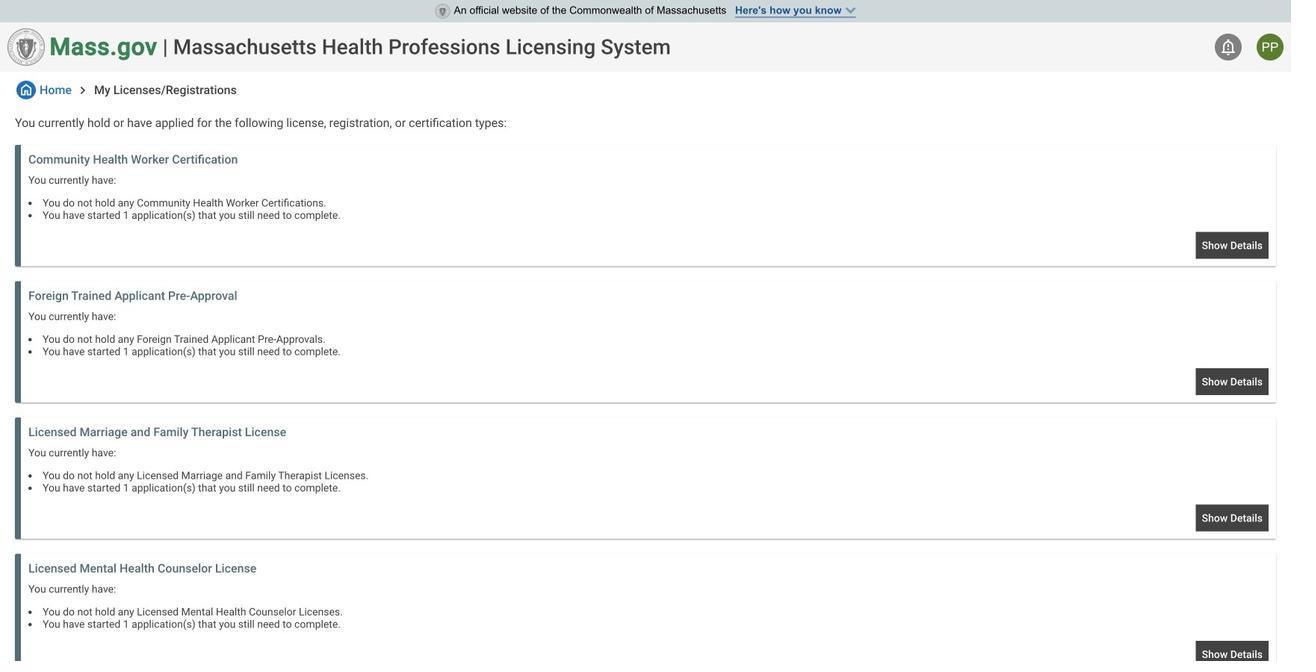 Task type: describe. For each thing, give the bounding box(es) containing it.
massachusetts state seal image
[[7, 28, 45, 66]]



Task type: locate. For each thing, give the bounding box(es) containing it.
2 horizontal spatial no color image
[[1220, 38, 1238, 56]]

1 horizontal spatial no color image
[[75, 83, 90, 98]]

heading
[[173, 35, 671, 59]]

0 horizontal spatial no color image
[[16, 81, 36, 99]]

no color image
[[1220, 38, 1238, 56], [16, 81, 36, 99], [75, 83, 90, 98]]

massachusetts state seal image
[[435, 4, 450, 19]]



Task type: vqa. For each thing, say whether or not it's contained in the screenshot.
sixth OPTION GROUP
no



